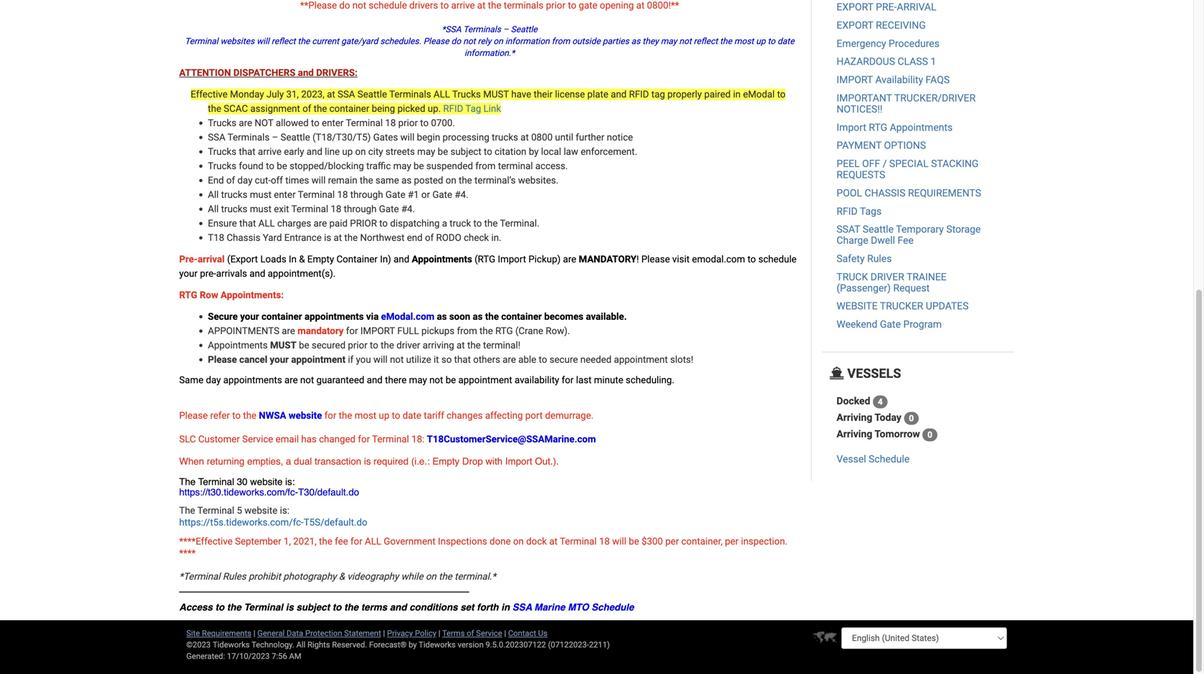 Task type: describe. For each thing, give the bounding box(es) containing it.
be up posted at the left top of the page
[[414, 160, 424, 172]]

for for most
[[325, 410, 337, 421]]

site
[[186, 629, 200, 638]]

appointments inside secure your container appointments via emodal.com as soon as the container becomes available. appointments are mandatory for import full pickups from the rtg (crane row). appointments must be secured prior to the driver arriving at the terminal! please cancel your appointment if you will not utilize it so that others are able to secure needed appointment slots!
[[305, 311, 364, 322]]

2 must from the top
[[250, 203, 272, 215]]

may down begin
[[417, 146, 436, 157]]

in)
[[380, 254, 391, 265]]

has
[[301, 434, 317, 445]]

2 arriving from the top
[[837, 428, 873, 440]]

being
[[372, 103, 395, 114]]

the for https://t5s.tideworks.com/fc-
[[179, 505, 195, 516]]

to right allowed
[[311, 117, 320, 129]]

____________________________________________________________________
[[179, 583, 469, 594]]

arrive
[[258, 146, 282, 157]]

be up off
[[277, 160, 287, 172]]

0 horizontal spatial is
[[286, 602, 294, 613]]

pre-
[[200, 268, 216, 279]]

2 vertical spatial ssa
[[513, 602, 532, 613]]

not down it
[[430, 374, 443, 386]]

****effective september 1, 2021, the fee for all government inspections done on dock at terminal 18 will be $300 per container, per inspection. ****
[[179, 536, 788, 559]]

local
[[541, 146, 562, 157]]

t5s/default.do
[[304, 517, 368, 528]]

7:56
[[272, 652, 287, 661]]

1 vertical spatial #4.
[[401, 203, 415, 215]]

scheduling.
[[626, 374, 675, 386]]

terminal
[[498, 160, 533, 172]]

privacy
[[387, 629, 413, 638]]

technology.
[[252, 640, 295, 649]]

line
[[325, 146, 340, 157]]

special
[[890, 158, 929, 170]]

1 horizontal spatial schedule
[[869, 453, 910, 465]]

storage
[[947, 224, 981, 235]]

0 vertical spatial 0
[[910, 413, 914, 423]]

forecast®
[[369, 640, 407, 649]]

1 vertical spatial is
[[364, 456, 371, 467]]

peel off / special stacking requests link
[[837, 158, 979, 181]]

please inside secure your container appointments via emodal.com as soon as the container becomes available. appointments are mandatory for import full pickups from the rtg (crane row). appointments must be secured prior to the driver arriving at the terminal! please cancel your appointment if you will not utilize it so that others are able to secure needed appointment slots!
[[208, 354, 237, 365]]

0 vertical spatial &
[[299, 254, 305, 265]]

northwest
[[360, 232, 405, 243]]

all inside site requirements | general data protection statement | privacy policy | terms of service | contact us ©2023 tideworks technology. all rights reserved. forecast® by tideworks version 9.5.0.202307122 (07122023-2211) generated: 17/10/2023 7:56 am
[[297, 640, 306, 649]]

2021,
[[293, 536, 317, 547]]

fee
[[335, 536, 348, 547]]

service inside site requirements | general data protection statement | privacy policy | terms of service | contact us ©2023 tideworks technology. all rights reserved. forecast® by tideworks version 9.5.0.202307122 (07122023-2211) generated: 17/10/2023 7:56 am
[[476, 629, 503, 638]]

3 | from the left
[[439, 629, 441, 638]]

seattle inside the trucks are not allowed to enter terminal 18 prior to 0700. ssa terminals – seattle (t18/t30/t5) gates will begin processing trucks at 0800 until further notice trucks that arrive early and line up on city streets may be subject to citation by local law enforcement. trucks found to be stopped/blocking traffic may be suspended from terminal access. end of day cut-off times will remain the same as posted on the terminal's websites. all trucks must enter terminal 18 through gate #1 or gate #4. all trucks must exit terminal 18 through gate #4. ensure that all charges are paid prior to dispatching a truck to the terminal. t18 chassis yard entrance is at the northwest end of rodo check in.
[[281, 132, 310, 143]]

2 vertical spatial your
[[270, 354, 289, 365]]

requirements
[[909, 187, 982, 199]]

import inside secure your container appointments via emodal.com as soon as the container becomes available. appointments are mandatory for import full pickups from the rtg (crane row). appointments must be secured prior to the driver arriving at the terminal! please cancel your appointment if you will not utilize it so that others are able to secure needed appointment slots!
[[361, 325, 395, 337]]

all inside "effective monday july 31, 2023, at ssa seattle terminals all trucks must have their license plate and rfid tag properly paired in emodal to the scac assignment of the container being picked up."
[[434, 89, 450, 100]]

the terminal 30 website is: https://t30.tideworks.com/fc-t30/default.do
[[179, 476, 359, 498]]

terminal up 'required' at the left bottom of page
[[372, 434, 409, 445]]

arrivals
[[216, 268, 247, 279]]

are down scac
[[239, 117, 252, 129]]

emodal.com
[[381, 311, 435, 322]]

day inside the trucks are not allowed to enter terminal 18 prior to 0700. ssa terminals – seattle (t18/t30/t5) gates will begin processing trucks at 0800 until further notice trucks that arrive early and line up on city streets may be subject to citation by local law enforcement. trucks found to be stopped/blocking traffic may be suspended from terminal access. end of day cut-off times will remain the same as posted on the terminal's websites. all trucks must enter terminal 18 through gate #1 or gate #4. all trucks must exit terminal 18 through gate #4. ensure that all charges are paid prior to dispatching a truck to the terminal. t18 chassis yard entrance is at the northwest end of rodo check in.
[[238, 175, 253, 186]]

export pre-arrival link
[[837, 1, 937, 13]]

1 vertical spatial subject
[[297, 602, 330, 613]]

general
[[258, 629, 285, 638]]

to down arrive
[[266, 160, 275, 172]]

notices!!
[[837, 103, 883, 115]]

rfid inside "effective monday july 31, 2023, at ssa seattle terminals all trucks must have their license plate and rfid tag properly paired in emodal to the scac assignment of the container being picked up."
[[629, 89, 649, 100]]

pool chassis requirements link
[[837, 187, 982, 199]]

export receiving link
[[837, 19, 926, 31]]

to inside to schedule your pre-arrivals and appointment(s).
[[748, 254, 756, 265]]

schedules.
[[380, 36, 422, 46]]

arriving
[[423, 340, 454, 351]]

docked 4 arriving today 0 arriving tomorrow 0
[[837, 395, 933, 440]]

*terminal
[[179, 571, 220, 582]]

2 vertical spatial up
[[379, 410, 390, 421]]

1 | from the left
[[254, 629, 256, 638]]

prohibit
[[249, 571, 281, 582]]

photography
[[283, 571, 337, 582]]

options
[[885, 140, 927, 151]]

1 vertical spatial trucks
[[221, 189, 248, 200]]

are left 'mandatory' on the top left
[[282, 325, 295, 337]]

terminal inside '*ssa terminals – seattle terminal websites will reflect the current gate/yard schedules. please do not rely on information from outside parties as they may not reflect the most up to date information.*'
[[185, 36, 218, 46]]

off
[[863, 158, 881, 170]]

is: for the terminal 30 website is:
[[285, 476, 295, 487]]

1 vertical spatial rtg
[[179, 289, 197, 301]]

to right refer
[[232, 410, 241, 421]]

to right able
[[539, 354, 547, 365]]

import inside export pre-arrival export receiving emergency procedures hazardous class 1 import availability faqs important trucker/driver notices!! import rtg appointments payment options peel off / special stacking requests pool chassis requirements rfid tags ssat seattle temporary storage charge dwell fee safety rules truck driver trainee (passenger) request website trucker updates weekend gate program
[[837, 74, 873, 86]]

0 vertical spatial website
[[289, 410, 322, 421]]

terminal's
[[475, 175, 516, 186]]

september
[[235, 536, 281, 547]]

to schedule your pre-arrivals and appointment(s).
[[179, 254, 797, 279]]

chassis
[[227, 232, 261, 243]]

may down utilize
[[409, 374, 427, 386]]

customer
[[198, 434, 240, 445]]

2 export from the top
[[837, 19, 874, 31]]

2 vertical spatial trucks
[[221, 203, 248, 215]]

effective
[[191, 89, 228, 100]]

july
[[267, 89, 284, 100]]

terminal inside ****effective september 1, 2021, the fee for all government inspections done on dock at terminal 18 will be $300 per container, per inspection. ****
[[560, 536, 597, 547]]

when returning empties, a dual transaction is required (i.e.: empty drop with import out.).
[[179, 456, 559, 467]]

1 vertical spatial that
[[239, 218, 256, 229]]

not up nwsa website link
[[300, 374, 314, 386]]

to up you
[[370, 340, 379, 351]]

email
[[276, 434, 299, 445]]

18 down remain
[[337, 189, 348, 200]]

1 vertical spatial appointments
[[223, 374, 282, 386]]

safety rules link
[[837, 253, 892, 265]]

rtg inside export pre-arrival export receiving emergency procedures hazardous class 1 import availability faqs important trucker/driver notices!! import rtg appointments payment options peel off / special stacking requests pool chassis requirements rfid tags ssat seattle temporary storage charge dwell fee safety rules truck driver trainee (passenger) request website trucker updates weekend gate program
[[869, 121, 888, 133]]

are left paid at top
[[314, 218, 327, 229]]

are down terminal!
[[503, 354, 516, 365]]

to right the access
[[215, 602, 224, 613]]

plate
[[588, 89, 609, 100]]

picked
[[398, 103, 426, 114]]

4
[[878, 397, 883, 407]]

be down so
[[446, 374, 456, 386]]

is inside the trucks are not allowed to enter terminal 18 prior to 0700. ssa terminals – seattle (t18/t30/t5) gates will begin processing trucks at 0800 until further notice trucks that arrive early and line up on city streets may be subject to citation by local law enforcement. trucks found to be stopped/blocking traffic may be suspended from terminal access. end of day cut-off times will remain the same as posted on the terminal's websites. all trucks must enter terminal 18 through gate #1 or gate #4. all trucks must exit terminal 18 through gate #4. ensure that all charges are paid prior to dispatching a truck to the terminal. t18 chassis yard entrance is at the northwest end of rodo check in.
[[324, 232, 331, 243]]

terminal up general
[[244, 602, 283, 613]]

1 horizontal spatial enter
[[322, 117, 344, 129]]

30
[[237, 476, 248, 487]]

attention
[[179, 67, 231, 79]]

0 horizontal spatial container
[[262, 311, 302, 322]]

until
[[555, 132, 574, 143]]

city
[[368, 146, 383, 157]]

gate inside export pre-arrival export receiving emergency procedures hazardous class 1 import availability faqs important trucker/driver notices!! import rtg appointments payment options peel off / special stacking requests pool chassis requirements rfid tags ssat seattle temporary storage charge dwell fee safety rules truck driver trainee (passenger) request website trucker updates weekend gate program
[[880, 318, 901, 330]]

rules inside export pre-arrival export receiving emergency procedures hazardous class 1 import availability faqs important trucker/driver notices!! import rtg appointments payment options peel off / special stacking requests pool chassis requirements rfid tags ssat seattle temporary storage charge dwell fee safety rules truck driver trainee (passenger) request website trucker updates weekend gate program
[[868, 253, 892, 265]]

1 vertical spatial 0
[[928, 430, 933, 440]]

of inside "effective monday july 31, 2023, at ssa seattle terminals all trucks must have their license plate and rfid tag properly paired in emodal to the scac assignment of the container being picked up."
[[303, 103, 311, 114]]

(passenger)
[[837, 282, 891, 294]]

0 vertical spatial trucks
[[492, 132, 518, 143]]

may inside '*ssa terminals – seattle terminal websites will reflect the current gate/yard schedules. please do not rely on information from outside parties as they may not reflect the most up to date information.*'
[[661, 36, 677, 46]]

rfid inside export pre-arrival export receiving emergency procedures hazardous class 1 import availability faqs important trucker/driver notices!! import rtg appointments payment options peel off / special stacking requests pool chassis requirements rfid tags ssat seattle temporary storage charge dwell fee safety rules truck driver trainee (passenger) request website trucker updates weekend gate program
[[837, 205, 858, 217]]

from inside the trucks are not allowed to enter terminal 18 prior to 0700. ssa terminals – seattle (t18/t30/t5) gates will begin processing trucks at 0800 until further notice trucks that arrive early and line up on city streets may be subject to citation by local law enforcement. trucks found to be stopped/blocking traffic may be suspended from terminal access. end of day cut-off times will remain the same as posted on the terminal's websites. all trucks must enter terminal 18 through gate #1 or gate #4. all trucks must exit terminal 18 through gate #4. ensure that all charges are paid prior to dispatching a truck to the terminal. t18 chassis yard entrance is at the northwest end of rodo check in.
[[476, 160, 496, 172]]

end
[[407, 232, 423, 243]]

may down streets
[[393, 160, 411, 172]]

1 vertical spatial your
[[240, 311, 259, 322]]

terms
[[442, 629, 465, 638]]

import inside export pre-arrival export receiving emergency procedures hazardous class 1 import availability faqs important trucker/driver notices!! import rtg appointments payment options peel off / special stacking requests pool chassis requirements rfid tags ssat seattle temporary storage charge dwell fee safety rules truck driver trainee (passenger) request website trucker updates weekend gate program
[[837, 121, 867, 133]]

*terminal rules prohibit photography & videography while on the terminal.* ____________________________________________________________________
[[179, 571, 496, 594]]

enforcement.
[[581, 146, 638, 157]]

nwsa
[[259, 410, 286, 421]]

1 vertical spatial through
[[344, 203, 377, 215]]

1 vertical spatial day
[[206, 374, 221, 386]]

0 vertical spatial that
[[239, 146, 256, 157]]

stacking
[[932, 158, 979, 170]]

same
[[376, 175, 399, 186]]

and inside to schedule your pre-arrivals and appointment(s).
[[250, 268, 265, 279]]

dual
[[294, 456, 312, 467]]

1 vertical spatial most
[[355, 410, 377, 421]]

to down there
[[392, 410, 401, 421]]

off
[[271, 175, 283, 186]]

be up suspended
[[438, 146, 448, 157]]

1 export from the top
[[837, 1, 874, 13]]

terminal down times
[[298, 189, 335, 200]]

to up check
[[474, 218, 482, 229]]

will inside secure your container appointments via emodal.com as soon as the container becomes available. appointments are mandatory for import full pickups from the rtg (crane row). appointments must be secured prior to the driver arriving at the terminal! please cancel your appointment if you will not utilize it so that others are able to secure needed appointment slots!
[[374, 354, 388, 365]]

by inside site requirements | general data protection statement | privacy policy | terms of service | contact us ©2023 tideworks technology. all rights reserved. forecast® by tideworks version 9.5.0.202307122 (07122023-2211) generated: 17/10/2023 7:56 am
[[409, 640, 417, 649]]

2 per from the left
[[725, 536, 739, 547]]

must inside secure your container appointments via emodal.com as soon as the container becomes available. appointments are mandatory for import full pickups from the rtg (crane row). appointments must be secured prior to the driver arriving at the terminal! please cancel your appointment if you will not utilize it so that others are able to secure needed appointment slots!
[[270, 340, 297, 351]]

will inside '*ssa terminals – seattle terminal websites will reflect the current gate/yard schedules. please do not rely on information from outside parties as they may not reflect the most up to date information.*'
[[257, 36, 269, 46]]

©2023 tideworks
[[186, 640, 250, 649]]

mandatory
[[579, 254, 637, 265]]

at inside "effective monday july 31, 2023, at ssa seattle terminals all trucks must have their license plate and rfid tag properly paired in emodal to the scac assignment of the container being picked up."
[[327, 89, 335, 100]]

are right pickup)
[[563, 254, 577, 265]]

information.*
[[465, 48, 515, 58]]

or
[[422, 189, 430, 200]]

to inside '*ssa terminals – seattle terminal websites will reflect the current gate/yard schedules. please do not rely on information from outside parties as they may not reflect the most up to date information.*'
[[768, 36, 776, 46]]

is: for the terminal 5 website is:
[[280, 505, 290, 516]]

seattle inside "effective monday july 31, 2023, at ssa seattle terminals all trucks must have their license plate and rfid tag properly paired in emodal to the scac assignment of the container being picked up."
[[358, 89, 387, 100]]

and up 2023,
[[298, 67, 314, 79]]

able
[[519, 354, 537, 365]]

to up northwest
[[380, 218, 388, 229]]

ssa inside the trucks are not allowed to enter terminal 18 prior to 0700. ssa terminals – seattle (t18/t30/t5) gates will begin processing trucks at 0800 until further notice trucks that arrive early and line up on city streets may be subject to citation by local law enforcement. trucks found to be stopped/blocking traffic may be suspended from terminal access. end of day cut-off times will remain the same as posted on the terminal's websites. all trucks must enter terminal 18 through gate #1 or gate #4. all trucks must exit terminal 18 through gate #4. ensure that all charges are paid prior to dispatching a truck to the terminal. t18 chassis yard entrance is at the northwest end of rodo check in.
[[208, 132, 226, 143]]

when
[[179, 456, 204, 467]]

5
[[237, 505, 242, 516]]

2 horizontal spatial appointment
[[614, 354, 668, 365]]

/
[[883, 158, 887, 170]]

terminal.
[[500, 218, 540, 229]]

in inside "effective monday july 31, 2023, at ssa seattle terminals all trucks must have their license plate and rfid tag properly paired in emodal to the scac assignment of the container being picked up."
[[733, 89, 741, 100]]

0 vertical spatial all
[[208, 189, 219, 200]]

0 horizontal spatial appointment
[[291, 354, 346, 365]]

rely
[[478, 36, 492, 46]]

(export
[[227, 254, 258, 265]]

be inside ****effective september 1, 2021, the fee for all government inspections done on dock at terminal 18 will be $300 per container, per inspection. ****
[[629, 536, 640, 547]]

information
[[505, 36, 550, 46]]

import for pre-arrival (export loads in & empty container in) and appointments (rtg import pickup) are mandatory ! please visit
[[498, 254, 526, 265]]

of inside site requirements | general data protection statement | privacy policy | terms of service | contact us ©2023 tideworks technology. all rights reserved. forecast® by tideworks version 9.5.0.202307122 (07122023-2211) generated: 17/10/2023 7:56 am
[[467, 629, 474, 638]]

attention dispatchers and drivers:
[[179, 67, 358, 79]]

terminal down being
[[346, 117, 383, 129]]

not inside secure your container appointments via emodal.com as soon as the container becomes available. appointments are mandatory for import full pickups from the rtg (crane row). appointments must be secured prior to the driver arriving at the terminal! please cancel your appointment if you will not utilize it so that others are able to secure needed appointment slots!
[[390, 354, 404, 365]]

website for the terminal 5 website is:
[[245, 505, 278, 516]]

1 vertical spatial enter
[[274, 189, 296, 200]]

stopped/blocking
[[290, 160, 364, 172]]

terminals inside the trucks are not allowed to enter terminal 18 prior to 0700. ssa terminals – seattle (t18/t30/t5) gates will begin processing trucks at 0800 until further notice trucks that arrive early and line up on city streets may be subject to citation by local law enforcement. trucks found to be stopped/blocking traffic may be suspended from terminal access. end of day cut-off times will remain the same as posted on the terminal's websites. all trucks must enter terminal 18 through gate #1 or gate #4. all trucks must exit terminal 18 through gate #4. ensure that all charges are paid prior to dispatching a truck to the terminal. t18 chassis yard entrance is at the northwest end of rodo check in.
[[228, 132, 270, 143]]

to left 'citation'
[[484, 146, 493, 157]]

seattle inside '*ssa terminals – seattle terminal websites will reflect the current gate/yard schedules. please do not rely on information from outside parties as they may not reflect the most up to date information.*'
[[511, 24, 538, 34]]

secure
[[208, 311, 238, 322]]

1 vertical spatial all
[[208, 203, 219, 215]]

at left 0800
[[521, 132, 529, 143]]

at down paid at top
[[334, 232, 342, 243]]

not right the they
[[679, 36, 692, 46]]

and right the terms
[[390, 602, 407, 613]]

t30/default.do
[[298, 486, 359, 498]]

import for when returning empties, a dual transaction is required (i.e.: empty drop with import out.).
[[506, 456, 533, 467]]

further
[[576, 132, 605, 143]]

processing
[[443, 132, 490, 143]]

appointments inside secure your container appointments via emodal.com as soon as the container becomes available. appointments are mandatory for import full pickups from the rtg (crane row). appointments must be secured prior to the driver arriving at the terminal! please cancel your appointment if you will not utilize it so that others are able to secure needed appointment slots!
[[208, 340, 268, 351]]

0 vertical spatial empty
[[308, 254, 334, 265]]

as right soon
[[473, 311, 483, 322]]

1 vertical spatial schedule
[[592, 602, 634, 613]]

drivers:
[[316, 67, 358, 79]]

will down stopped/blocking
[[312, 175, 326, 186]]

your inside to schedule your pre-arrivals and appointment(s).
[[179, 268, 198, 279]]

faqs
[[926, 74, 950, 86]]

– inside '*ssa terminals – seattle terminal websites will reflect the current gate/yard schedules. please do not rely on information from outside parties as they may not reflect the most up to date information.*'
[[503, 24, 509, 34]]

0800
[[532, 132, 553, 143]]

to down ____________________________________________________________________
[[333, 602, 342, 613]]

please up 'slc'
[[179, 410, 208, 421]]

emodal.com link
[[381, 311, 437, 322]]

terminal up charges
[[291, 203, 329, 215]]



Task type: locate. For each thing, give the bounding box(es) containing it.
0 horizontal spatial reflect
[[272, 36, 296, 46]]

please inside '*ssa terminals – seattle terminal websites will reflect the current gate/yard schedules. please do not rely on information from outside parties as they may not reflect the most up to date information.*'
[[424, 36, 449, 46]]

appointments up 'mandatory' on the top left
[[305, 311, 364, 322]]

1 vertical spatial –
[[272, 132, 278, 143]]

for inside secure your container appointments via emodal.com as soon as the container becomes available. appointments are mandatory for import full pickups from the rtg (crane row). appointments must be secured prior to the driver arriving at the terminal! please cancel your appointment if you will not utilize it so that others are able to secure needed appointment slots!
[[346, 325, 358, 337]]

(t18/t30/t5)
[[313, 132, 371, 143]]

from inside '*ssa terminals – seattle terminal websites will reflect the current gate/yard schedules. please do not rely on information from outside parties as they may not reflect the most up to date information.*'
[[552, 36, 570, 46]]

1 vertical spatial service
[[476, 629, 503, 638]]

appointment down others
[[459, 374, 513, 386]]

container inside "effective monday july 31, 2023, at ssa seattle terminals all trucks must have their license plate and rfid tag properly paired in emodal to the scac assignment of the container being picked up."
[[330, 103, 370, 114]]

0 horizontal spatial by
[[409, 640, 417, 649]]

1 horizontal spatial service
[[476, 629, 503, 638]]

website up https://t5s.tideworks.com/fc-t5s/default.do "link"
[[245, 505, 278, 516]]

trucks down end
[[221, 189, 248, 200]]

| up forecast® at bottom left
[[383, 629, 385, 638]]

port
[[526, 410, 543, 421]]

important trucker/driver notices!! link
[[837, 92, 976, 115]]

ssa down drivers:
[[338, 89, 355, 100]]

appointments inside export pre-arrival export receiving emergency procedures hazardous class 1 import availability faqs important trucker/driver notices!! import rtg appointments payment options peel off / special stacking requests pool chassis requirements rfid tags ssat seattle temporary storage charge dwell fee safety rules truck driver trainee (passenger) request website trucker updates weekend gate program
[[890, 121, 953, 133]]

for up changed at the bottom
[[325, 410, 337, 421]]

on down suspended
[[446, 175, 457, 186]]

import down t18customerservice@ssamarine.com link
[[506, 456, 533, 467]]

program
[[904, 318, 942, 330]]

trucks are not allowed to enter terminal 18 prior to 0700. ssa terminals – seattle (t18/t30/t5) gates will begin processing trucks at 0800 until further notice trucks that arrive early and line up on city streets may be subject to citation by local law enforcement. trucks found to be stopped/blocking traffic may be suspended from terminal access. end of day cut-off times will remain the same as posted on the terminal's websites. all trucks must enter terminal 18 through gate #1 or gate #4. all trucks must exit terminal 18 through gate #4. ensure that all charges are paid prior to dispatching a truck to the terminal. t18 chassis yard entrance is at the northwest end of rodo check in.
[[208, 117, 638, 243]]

up.
[[428, 103, 441, 114]]

0 vertical spatial through
[[350, 189, 383, 200]]

0 horizontal spatial up
[[342, 146, 353, 157]]

at right 2023,
[[327, 89, 335, 100]]

site requirements link
[[186, 629, 252, 638]]

up right line
[[342, 146, 353, 157]]

1 vertical spatial import
[[498, 254, 526, 265]]

as inside the trucks are not allowed to enter terminal 18 prior to 0700. ssa terminals – seattle (t18/t30/t5) gates will begin processing trucks at 0800 until further notice trucks that arrive early and line up on city streets may be subject to citation by local law enforcement. trucks found to be stopped/blocking traffic may be suspended from terminal access. end of day cut-off times will remain the same as posted on the terminal's websites. all trucks must enter terminal 18 through gate #1 or gate #4. all trucks must exit terminal 18 through gate #4. ensure that all charges are paid prior to dispatching a truck to the terminal. t18 chassis yard entrance is at the northwest end of rodo check in.
[[402, 175, 412, 186]]

0 horizontal spatial prior
[[348, 340, 368, 351]]

trucks
[[452, 89, 481, 100], [208, 117, 237, 129], [208, 146, 237, 157], [208, 160, 237, 172]]

is up data
[[286, 602, 294, 613]]

at right "arriving"
[[457, 340, 465, 351]]

enter
[[322, 117, 344, 129], [274, 189, 296, 200]]

on inside ****effective september 1, 2021, the fee for all government inspections done on dock at terminal 18 will be $300 per container, per inspection. ****
[[513, 536, 524, 547]]

emodal.com
[[690, 254, 746, 265]]

1
[[931, 56, 937, 68]]

must down appointments
[[270, 340, 297, 351]]

reflect up attention dispatchers and drivers:
[[272, 36, 296, 46]]

updates
[[926, 300, 969, 312]]

0 vertical spatial import
[[837, 121, 867, 133]]

1 vertical spatial is:
[[280, 505, 290, 516]]

1 horizontal spatial most
[[735, 36, 754, 46]]

terminal inside the terminal 5 website is: https://t5s.tideworks.com/fc-t5s/default.do
[[197, 505, 235, 516]]

0 horizontal spatial rtg
[[179, 289, 197, 301]]

2 | from the left
[[383, 629, 385, 638]]

2 horizontal spatial rtg
[[869, 121, 888, 133]]

most inside '*ssa terminals – seattle terminal websites will reflect the current gate/yard schedules. please do not rely on information from outside parties as they may not reflect the most up to date information.*'
[[735, 36, 754, 46]]

18:
[[412, 434, 425, 445]]

are up nwsa website link
[[285, 374, 298, 386]]

up inside the trucks are not allowed to enter terminal 18 prior to 0700. ssa terminals – seattle (t18/t30/t5) gates will begin processing trucks at 0800 until further notice trucks that arrive early and line up on city streets may be subject to citation by local law enforcement. trucks found to be stopped/blocking traffic may be suspended from terminal access. end of day cut-off times will remain the same as posted on the terminal's websites. all trucks must enter terminal 18 through gate #1 or gate #4. all trucks must exit terminal 18 through gate #4. ensure that all charges are paid prior to dispatching a truck to the terminal. t18 chassis yard entrance is at the northwest end of rodo check in.
[[342, 146, 353, 157]]

websites.
[[518, 175, 559, 186]]

seattle up being
[[358, 89, 387, 100]]

1 horizontal spatial up
[[379, 410, 390, 421]]

terminal inside the terminal 30 website is: https://t30.tideworks.com/fc-t30/default.do
[[198, 476, 234, 487]]

to inside "effective monday july 31, 2023, at ssa seattle terminals all trucks must have their license plate and rfid tag properly paired in emodal to the scac assignment of the container being picked up."
[[778, 89, 786, 100]]

terminals inside '*ssa terminals – seattle terminal websites will reflect the current gate/yard schedules. please do not rely on information from outside parties as they may not reflect the most up to date information.*'
[[463, 24, 501, 34]]

up inside '*ssa terminals – seattle terminal websites will reflect the current gate/yard schedules. please do not rely on information from outside parties as they may not reflect the most up to date information.*'
[[756, 36, 766, 46]]

their
[[534, 89, 553, 100]]

arriving
[[837, 412, 873, 423], [837, 428, 873, 440]]

all right fee at left
[[365, 536, 382, 547]]

1 horizontal spatial empty
[[433, 456, 460, 467]]

it
[[434, 354, 439, 365]]

& inside *terminal rules prohibit photography & videography while on the terminal.* ____________________________________________________________________
[[339, 571, 345, 582]]

appointments down cancel
[[223, 374, 282, 386]]

2 vertical spatial from
[[457, 325, 477, 337]]

4 | from the left
[[504, 629, 506, 638]]

docked
[[837, 395, 871, 407]]

a up rodo
[[442, 218, 447, 229]]

at inside ****effective september 1, 2021, the fee for all government inspections done on dock at terminal 18 will be $300 per container, per inspection. ****
[[550, 536, 558, 547]]

1 vertical spatial must
[[250, 203, 272, 215]]

vessel
[[837, 453, 867, 465]]

government
[[384, 536, 436, 547]]

1 horizontal spatial appointments
[[412, 254, 472, 265]]

pre-
[[179, 254, 198, 265]]

all up am
[[297, 640, 306, 649]]

us
[[538, 629, 548, 638]]

0 vertical spatial your
[[179, 268, 198, 279]]

a inside the trucks are not allowed to enter terminal 18 prior to 0700. ssa terminals – seattle (t18/t30/t5) gates will begin processing trucks at 0800 until further notice trucks that arrive early and line up on city streets may be subject to citation by local law enforcement. trucks found to be stopped/blocking traffic may be suspended from terminal access. end of day cut-off times will remain the same as posted on the terminal's websites. all trucks must enter terminal 18 through gate #1 or gate #4. all trucks must exit terminal 18 through gate #4. ensure that all charges are paid prior to dispatching a truck to the terminal. t18 chassis yard entrance is at the northwest end of rodo check in.
[[442, 218, 447, 229]]

1 vertical spatial by
[[409, 640, 417, 649]]

visit
[[673, 254, 690, 265]]

service up "version" on the bottom
[[476, 629, 503, 638]]

all up yard
[[259, 218, 275, 229]]

rtg inside secure your container appointments via emodal.com as soon as the container becomes available. appointments are mandatory for import full pickups from the rtg (crane row). appointments must be secured prior to the driver arriving at the terminal! please cancel your appointment if you will not utilize it so that others are able to secure needed appointment slots!
[[496, 325, 513, 337]]

prior down picked
[[398, 117, 418, 129]]

appointments down rodo
[[412, 254, 472, 265]]

to up the emodal
[[768, 36, 776, 46]]

0 horizontal spatial service
[[242, 434, 273, 445]]

requests
[[837, 169, 886, 181]]

per
[[666, 536, 679, 547], [725, 536, 739, 547]]

18 up gates
[[385, 117, 396, 129]]

appointments
[[305, 311, 364, 322], [223, 374, 282, 386]]

website inside the terminal 5 website is: https://t5s.tideworks.com/fc-t5s/default.do
[[245, 505, 278, 516]]

as inside '*ssa terminals – seattle terminal websites will reflect the current gate/yard schedules. please do not rely on information from outside parties as they may not reflect the most up to date information.*'
[[632, 36, 641, 46]]

and inside the trucks are not allowed to enter terminal 18 prior to 0700. ssa terminals – seattle (t18/t30/t5) gates will begin processing trucks at 0800 until further notice trucks that arrive early and line up on city streets may be subject to citation by local law enforcement. trucks found to be stopped/blocking traffic may be suspended from terminal access. end of day cut-off times will remain the same as posted on the terminal's websites. all trucks must enter terminal 18 through gate #1 or gate #4. all trucks must exit terminal 18 through gate #4. ensure that all charges are paid prior to dispatching a truck to the terminal. t18 chassis yard entrance is at the northwest end of rodo check in.
[[307, 146, 323, 157]]

enter up exit at the left of page
[[274, 189, 296, 200]]

not down the driver
[[390, 354, 404, 365]]

enter up (t18/t30/t5)
[[322, 117, 344, 129]]

the inside the terminal 30 website is: https://t30.tideworks.com/fc-t30/default.do
[[179, 476, 196, 487]]

available.
[[586, 311, 627, 322]]

driver
[[871, 271, 905, 283]]

by inside the trucks are not allowed to enter terminal 18 prior to 0700. ssa terminals – seattle (t18/t30/t5) gates will begin processing trucks at 0800 until further notice trucks that arrive early and line up on city streets may be subject to citation by local law enforcement. trucks found to be stopped/blocking traffic may be suspended from terminal access. end of day cut-off times will remain the same as posted on the terminal's websites. all trucks must enter terminal 18 through gate #1 or gate #4. all trucks must exit terminal 18 through gate #4. ensure that all charges are paid prior to dispatching a truck to the terminal. t18 chassis yard entrance is at the northwest end of rodo check in.
[[529, 146, 539, 157]]

2 vertical spatial website
[[245, 505, 278, 516]]

terminals up the rely at the left of page
[[463, 24, 501, 34]]

the inside ****effective september 1, 2021, the fee for all government inspections done on dock at terminal 18 will be $300 per container, per inspection. ****
[[319, 536, 333, 547]]

be inside secure your container appointments via emodal.com as soon as the container becomes available. appointments are mandatory for import full pickups from the rtg (crane row). appointments must be secured prior to the driver arriving at the terminal! please cancel your appointment if you will not utilize it so that others are able to secure needed appointment slots!
[[299, 340, 309, 351]]

1 vertical spatial arriving
[[837, 428, 873, 440]]

rfid up ssat
[[837, 205, 858, 217]]

is down paid at top
[[324, 232, 331, 243]]

*ssa terminals – seattle terminal websites will reflect the current gate/yard schedules. please do not rely on information from outside parties as they may not reflect the most up to date information.*
[[185, 24, 795, 58]]

18 inside ****effective september 1, 2021, the fee for all government inspections done on dock at terminal 18 will be $300 per container, per inspection. ****
[[599, 536, 610, 547]]

the up ****effective
[[179, 505, 195, 516]]

18 left $300
[[599, 536, 610, 547]]

empties,
[[247, 456, 283, 467]]

import up 'payment'
[[837, 121, 867, 133]]

1 the from the top
[[179, 476, 196, 487]]

1 horizontal spatial by
[[529, 146, 539, 157]]

same
[[179, 374, 204, 386]]

website inside the terminal 30 website is: https://t30.tideworks.com/fc-t30/default.do
[[250, 476, 283, 487]]

while
[[401, 571, 423, 582]]

per right container,
[[725, 536, 739, 547]]

prior up you
[[348, 340, 368, 351]]

rtg up terminal!
[[496, 325, 513, 337]]

0 vertical spatial #4.
[[455, 189, 469, 200]]

truck
[[837, 271, 869, 283]]

please right !
[[642, 254, 670, 265]]

the for https://t30.tideworks.com/fc-
[[179, 476, 196, 487]]

website
[[837, 300, 878, 312]]

that up 'chassis'
[[239, 218, 256, 229]]

1 horizontal spatial rtg
[[496, 325, 513, 337]]

will inside ****effective september 1, 2021, the fee for all government inspections done on dock at terminal 18 will be $300 per container, per inspection. ****
[[613, 536, 627, 547]]

must
[[250, 189, 272, 200], [250, 203, 272, 215]]

the inside the terminal 5 website is: https://t5s.tideworks.com/fc-t5s/default.do
[[179, 505, 195, 516]]

0 vertical spatial export
[[837, 1, 874, 13]]

– up arrive
[[272, 132, 278, 143]]

2 horizontal spatial all
[[434, 89, 450, 100]]

ship image
[[830, 367, 845, 380]]

as up the pickups
[[437, 311, 447, 322]]

2 horizontal spatial container
[[502, 311, 542, 322]]

website up slc customer service email has changed for terminal 18:
[[289, 410, 322, 421]]

1 horizontal spatial #4.
[[455, 189, 469, 200]]

1 per from the left
[[666, 536, 679, 547]]

am
[[289, 652, 302, 661]]

1 vertical spatial website
[[250, 476, 283, 487]]

website for the terminal 30 website is:
[[250, 476, 283, 487]]

1 vertical spatial export
[[837, 19, 874, 31]]

2 the from the top
[[179, 505, 195, 516]]

1 horizontal spatial ssa
[[338, 89, 355, 100]]

subject down processing
[[451, 146, 482, 157]]

check
[[464, 232, 489, 243]]

must inside "effective monday july 31, 2023, at ssa seattle terminals all trucks must have their license plate and rfid tag properly paired in emodal to the scac assignment of the container being picked up."
[[483, 89, 509, 100]]

is: inside the terminal 30 website is: https://t30.tideworks.com/fc-t30/default.do
[[285, 476, 295, 487]]

rights
[[308, 640, 330, 649]]

on
[[494, 36, 503, 46], [355, 146, 366, 157], [446, 175, 457, 186], [513, 536, 524, 547], [426, 571, 437, 582]]

inspection.
[[741, 536, 788, 547]]

exit
[[274, 203, 289, 215]]

1 reflect from the left
[[272, 36, 296, 46]]

from up terminal's
[[476, 160, 496, 172]]

appointment(s).
[[268, 268, 336, 279]]

from inside secure your container appointments via emodal.com as soon as the container becomes available. appointments are mandatory for import full pickups from the rtg (crane row). appointments must be secured prior to the driver arriving at the terminal! please cancel your appointment if you will not utilize it so that others are able to secure needed appointment slots!
[[457, 325, 477, 337]]

import down in.
[[498, 254, 526, 265]]

as left the they
[[632, 36, 641, 46]]

will right you
[[374, 354, 388, 365]]

1 horizontal spatial is
[[324, 232, 331, 243]]

by down 0800
[[529, 146, 539, 157]]

2 vertical spatial terminals
[[228, 132, 270, 143]]

must up link
[[483, 89, 509, 100]]

your down pre-
[[179, 268, 198, 279]]

seattle inside export pre-arrival export receiving emergency procedures hazardous class 1 import availability faqs important trucker/driver notices!! import rtg appointments payment options peel off / special stacking requests pool chassis requirements rfid tags ssat seattle temporary storage charge dwell fee safety rules truck driver trainee (passenger) request website trucker updates weekend gate program
[[863, 224, 894, 235]]

traffic
[[367, 160, 391, 172]]

0 horizontal spatial enter
[[274, 189, 296, 200]]

0 vertical spatial all
[[434, 89, 450, 100]]

0 vertical spatial schedule
[[869, 453, 910, 465]]

rules left prohibit
[[223, 571, 246, 582]]

up up the emodal
[[756, 36, 766, 46]]

all up ensure
[[208, 203, 219, 215]]

import
[[837, 121, 867, 133], [498, 254, 526, 265], [506, 456, 533, 467]]

on inside '*ssa terminals – seattle terminal websites will reflect the current gate/yard schedules. please do not rely on information from outside parties as they may not reflect the most up to date information.*'
[[494, 36, 503, 46]]

as
[[632, 36, 641, 46], [402, 175, 412, 186], [437, 311, 447, 322], [473, 311, 483, 322]]

trucks up 'citation'
[[492, 132, 518, 143]]

will up streets
[[401, 132, 415, 143]]

your up appointments
[[240, 311, 259, 322]]

is
[[324, 232, 331, 243], [364, 456, 371, 467], [286, 602, 294, 613]]

prior inside secure your container appointments via emodal.com as soon as the container becomes available. appointments are mandatory for import full pickups from the rtg (crane row). appointments must be secured prior to the driver arriving at the terminal! please cancel your appointment if you will not utilize it so that others are able to secure needed appointment slots!
[[348, 340, 368, 351]]

all inside ****effective september 1, 2021, the fee for all government inspections done on dock at terminal 18 will be $300 per container, per inspection. ****
[[365, 536, 382, 547]]

at inside secure your container appointments via emodal.com as soon as the container becomes available. appointments are mandatory for import full pickups from the rtg (crane row). appointments must be secured prior to the driver arriving at the terminal! please cancel your appointment if you will not utilize it so that others are able to secure needed appointment slots!
[[457, 340, 465, 351]]

ssat
[[837, 224, 861, 235]]

be
[[438, 146, 448, 157], [277, 160, 287, 172], [414, 160, 424, 172], [299, 340, 309, 351], [446, 374, 456, 386], [629, 536, 640, 547]]

1 horizontal spatial rfid
[[629, 89, 649, 100]]

changed
[[319, 434, 356, 445]]

0 vertical spatial by
[[529, 146, 539, 157]]

reflect
[[272, 36, 296, 46], [694, 36, 718, 46]]

0 vertical spatial appointments
[[305, 311, 364, 322]]

as up #1
[[402, 175, 412, 186]]

0 horizontal spatial appointments
[[223, 374, 282, 386]]

schedule down tomorrow
[[869, 453, 910, 465]]

tomorrow
[[875, 428, 921, 440]]

terminal up attention
[[185, 36, 218, 46]]

1 arriving from the top
[[837, 412, 873, 423]]

for for 18:
[[358, 434, 370, 445]]

to up begin
[[420, 117, 429, 129]]

2 horizontal spatial up
[[756, 36, 766, 46]]

terminals inside "effective monday july 31, 2023, at ssa seattle terminals all trucks must have their license plate and rfid tag properly paired in emodal to the scac assignment of the container being picked up."
[[389, 89, 431, 100]]

1 horizontal spatial appointments
[[305, 311, 364, 322]]

0 horizontal spatial import
[[361, 325, 395, 337]]

must down cut- at the top left of the page
[[250, 189, 272, 200]]

2 horizontal spatial rfid
[[837, 205, 858, 217]]

prior inside the trucks are not allowed to enter terminal 18 prior to 0700. ssa terminals – seattle (t18/t30/t5) gates will begin processing trucks at 0800 until further notice trucks that arrive early and line up on city streets may be subject to citation by local law enforcement. trucks found to be stopped/blocking traffic may be suspended from terminal access. end of day cut-off times will remain the same as posted on the terminal's websites. all trucks must enter terminal 18 through gate #1 or gate #4. all trucks must exit terminal 18 through gate #4. ensure that all charges are paid prior to dispatching a truck to the terminal. t18 chassis yard entrance is at the northwest end of rodo check in.
[[398, 117, 418, 129]]

2 vertical spatial import
[[506, 456, 533, 467]]

1 horizontal spatial appointment
[[459, 374, 513, 386]]

all inside the trucks are not allowed to enter terminal 18 prior to 0700. ssa terminals – seattle (t18/t30/t5) gates will begin processing trucks at 0800 until further notice trucks that arrive early and line up on city streets may be subject to citation by local law enforcement. trucks found to be stopped/blocking traffic may be suspended from terminal access. end of day cut-off times will remain the same as posted on the terminal's websites. all trucks must enter terminal 18 through gate #1 or gate #4. all trucks must exit terminal 18 through gate #4. ensure that all charges are paid prior to dispatching a truck to the terminal. t18 chassis yard entrance is at the northwest end of rodo check in.
[[259, 218, 275, 229]]

0 vertical spatial service
[[242, 434, 273, 445]]

terms
[[361, 602, 387, 613]]

| up the tideworks
[[439, 629, 441, 638]]

container up the (crane
[[502, 311, 542, 322]]

1 horizontal spatial per
[[725, 536, 739, 547]]

1 vertical spatial date
[[403, 410, 422, 421]]

remain
[[328, 175, 358, 186]]

0 vertical spatial most
[[735, 36, 754, 46]]

1 vertical spatial import
[[361, 325, 395, 337]]

0 horizontal spatial #4.
[[401, 203, 415, 215]]

all down end
[[208, 189, 219, 200]]

a left dual
[[286, 456, 291, 467]]

1 vertical spatial prior
[[348, 340, 368, 351]]

is: inside the terminal 5 website is: https://t5s.tideworks.com/fc-t5s/default.do
[[280, 505, 290, 516]]

for for government
[[351, 536, 363, 547]]

18
[[385, 117, 396, 129], [337, 189, 348, 200], [331, 203, 342, 215], [599, 536, 610, 547]]

that inside secure your container appointments via emodal.com as soon as the container becomes available. appointments are mandatory for import full pickups from the rtg (crane row). appointments must be secured prior to the driver arriving at the terminal! please cancel your appointment if you will not utilize it so that others are able to secure needed appointment slots!
[[454, 354, 471, 365]]

(rtg
[[475, 254, 496, 265]]

0 horizontal spatial subject
[[297, 602, 330, 613]]

subject inside the trucks are not allowed to enter terminal 18 prior to 0700. ssa terminals – seattle (t18/t30/t5) gates will begin processing trucks at 0800 until further notice trucks that arrive early and line up on city streets may be subject to citation by local law enforcement. trucks found to be stopped/blocking traffic may be suspended from terminal access. end of day cut-off times will remain the same as posted on the terminal's websites. all trucks must enter terminal 18 through gate #1 or gate #4. all trucks must exit terminal 18 through gate #4. ensure that all charges are paid prior to dispatching a truck to the terminal. t18 chassis yard entrance is at the northwest end of rodo check in.
[[451, 146, 482, 157]]

1 vertical spatial all
[[259, 218, 275, 229]]

1 horizontal spatial terminals
[[389, 89, 431, 100]]

trucks inside "effective monday july 31, 2023, at ssa seattle terminals all trucks must have their license plate and rfid tag properly paired in emodal to the scac assignment of the container being picked up."
[[452, 89, 481, 100]]

rules down dwell
[[868, 253, 892, 265]]

must
[[483, 89, 509, 100], [270, 340, 297, 351]]

2 reflect from the left
[[694, 36, 718, 46]]

and inside "effective monday july 31, 2023, at ssa seattle terminals all trucks must have their license plate and rfid tag properly paired in emodal to the scac assignment of the container being picked up."
[[611, 89, 627, 100]]

websites
[[220, 36, 255, 46]]

0 vertical spatial import
[[837, 74, 873, 86]]

times
[[285, 175, 309, 186]]

import down via
[[361, 325, 395, 337]]

for left last
[[562, 374, 574, 386]]

is: down dual
[[285, 476, 295, 487]]

0 horizontal spatial must
[[270, 340, 297, 351]]

of
[[303, 103, 311, 114], [226, 175, 235, 186], [425, 232, 434, 243], [467, 629, 474, 638]]

terminals up picked
[[389, 89, 431, 100]]

appointments up 'options' at the top right of page
[[890, 121, 953, 133]]

1 vertical spatial appointments
[[412, 254, 472, 265]]

on inside *terminal rules prohibit photography & videography while on the terminal.* ____________________________________________________________________
[[426, 571, 437, 582]]

done
[[490, 536, 511, 547]]

0 horizontal spatial 0
[[910, 413, 914, 423]]

trainee
[[907, 271, 947, 283]]

0 horizontal spatial a
[[286, 456, 291, 467]]

on left the city
[[355, 146, 366, 157]]

0 horizontal spatial rfid
[[443, 103, 464, 114]]

charge
[[837, 235, 869, 246]]

0 horizontal spatial in
[[502, 602, 510, 613]]

0 vertical spatial in
[[733, 89, 741, 100]]

day down found
[[238, 175, 253, 186]]

0 horizontal spatial your
[[179, 268, 198, 279]]

please left cancel
[[208, 354, 237, 365]]

rtg left row
[[179, 289, 197, 301]]

0 horizontal spatial all
[[259, 218, 275, 229]]

0 vertical spatial date
[[778, 36, 795, 46]]

for
[[346, 325, 358, 337], [562, 374, 574, 386], [325, 410, 337, 421], [358, 434, 370, 445], [351, 536, 363, 547]]

– inside the trucks are not allowed to enter terminal 18 prior to 0700. ssa terminals – seattle (t18/t30/t5) gates will begin processing trucks at 0800 until further notice trucks that arrive early and line up on city streets may be subject to citation by local law enforcement. trucks found to be stopped/blocking traffic may be suspended from terminal access. end of day cut-off times will remain the same as posted on the terminal's websites. all trucks must enter terminal 18 through gate #1 or gate #4. all trucks must exit terminal 18 through gate #4. ensure that all charges are paid prior to dispatching a truck to the terminal. t18 chassis yard entrance is at the northwest end of rodo check in.
[[272, 132, 278, 143]]

1 horizontal spatial prior
[[398, 117, 418, 129]]

payment
[[837, 140, 882, 151]]

https://t5s.tideworks.com/fc-
[[179, 517, 304, 528]]

that up found
[[239, 146, 256, 157]]

rfid up the 0700.
[[443, 103, 464, 114]]

0 vertical spatial subject
[[451, 146, 482, 157]]

0 horizontal spatial date
[[403, 410, 422, 421]]

not right the do
[[463, 36, 476, 46]]

0 up tomorrow
[[910, 413, 914, 423]]

1 horizontal spatial must
[[483, 89, 509, 100]]

ssa inside "effective monday july 31, 2023, at ssa seattle terminals all trucks must have their license plate and rfid tag properly paired in emodal to the scac assignment of the container being picked up."
[[338, 89, 355, 100]]

prior
[[398, 117, 418, 129], [348, 340, 368, 351]]

appointments
[[208, 325, 280, 337]]

by down privacy policy link
[[409, 640, 417, 649]]

a
[[442, 218, 447, 229], [286, 456, 291, 467]]

1 vertical spatial ssa
[[208, 132, 226, 143]]

1 vertical spatial in
[[502, 602, 510, 613]]

1 horizontal spatial day
[[238, 175, 253, 186]]

0 vertical spatial enter
[[322, 117, 344, 129]]

18 up paid at top
[[331, 203, 342, 215]]

0 vertical spatial arriving
[[837, 412, 873, 423]]

and right in)
[[394, 254, 410, 265]]

the inside *terminal rules prohibit photography & videography while on the terminal.* ____________________________________________________________________
[[439, 571, 452, 582]]

early
[[284, 146, 304, 157]]

schedule
[[869, 453, 910, 465], [592, 602, 634, 613]]

tags
[[860, 205, 882, 217]]

emodal.com link
[[690, 254, 746, 265]]

and down (export
[[250, 268, 265, 279]]

chassis
[[865, 187, 906, 199]]

for inside ****effective september 1, 2021, the fee for all government inspections done on dock at terminal 18 will be $300 per container, per inspection. ****
[[351, 536, 363, 547]]

terminal.*
[[455, 571, 496, 582]]

1 horizontal spatial reflect
[[694, 36, 718, 46]]

|
[[254, 629, 256, 638], [383, 629, 385, 638], [439, 629, 441, 638], [504, 629, 506, 638]]

date inside '*ssa terminals – seattle terminal websites will reflect the current gate/yard schedules. please do not rely on information from outside parties as they may not reflect the most up to date information.*'
[[778, 36, 795, 46]]

container up (t18/t30/t5)
[[330, 103, 370, 114]]

with
[[486, 456, 503, 467]]

payment options link
[[837, 140, 927, 151]]

2 vertical spatial rtg
[[496, 325, 513, 337]]

rules inside *terminal rules prohibit photography & videography while on the terminal.* ____________________________________________________________________
[[223, 571, 246, 582]]

terminal left the 5
[[197, 505, 235, 516]]

2 vertical spatial rfid
[[837, 205, 858, 217]]

1 vertical spatial must
[[270, 340, 297, 351]]

& up ____________________________________________________________________
[[339, 571, 345, 582]]

becomes
[[545, 311, 584, 322]]

1 must from the top
[[250, 189, 272, 200]]

will left $300
[[613, 536, 627, 547]]

0 vertical spatial from
[[552, 36, 570, 46]]

0 horizontal spatial ssa
[[208, 132, 226, 143]]

import rtg appointments link
[[837, 121, 953, 133]]



Task type: vqa. For each thing, say whether or not it's contained in the screenshot.
Rights
yes



